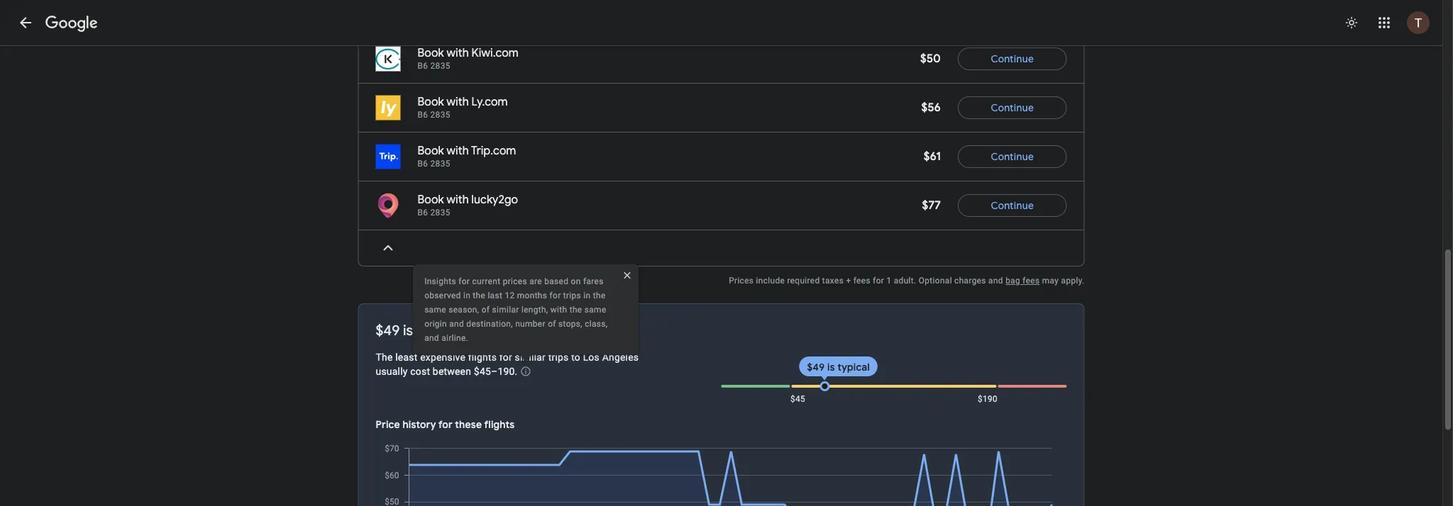 Task type: vqa. For each thing, say whether or not it's contained in the screenshot.
your at the left bottom
no



Task type: describe. For each thing, give the bounding box(es) containing it.
for down season,
[[464, 322, 482, 340]]

$190
[[978, 395, 998, 405]]

close dialog image
[[611, 259, 645, 293]]

continue for $50
[[991, 53, 1034, 65]]

1 in from the left
[[464, 291, 471, 301]]

1 fees from the left
[[854, 276, 871, 286]]

stops,
[[559, 320, 583, 330]]

flight number b6 2835 text field for book with kiwi.com
[[418, 61, 451, 71]]

go back image
[[17, 14, 34, 31]]

continue button for $77
[[958, 189, 1067, 223]]

2835 for book with trip.com
[[431, 159, 451, 169]]

with for trip.com
[[447, 144, 469, 158]]

prices
[[729, 276, 754, 286]]

b6 for book with lucky2go
[[418, 208, 428, 218]]

insights
[[425, 277, 456, 287]]

+
[[847, 276, 852, 286]]

the least expensive flights for similar trips to los angeles usually cost between $45–190.
[[376, 352, 639, 378]]

book with lucky2go b6 2835
[[418, 193, 518, 218]]

b6 for book with ly.com
[[418, 110, 428, 120]]

2835 for book with lucky2go
[[431, 208, 451, 218]]

current
[[472, 277, 501, 287]]

required
[[788, 276, 820, 286]]

$49 for $49 is typical
[[808, 361, 825, 374]]

$61
[[924, 149, 941, 164]]

price
[[376, 419, 400, 432]]

learn more about price insights image
[[520, 366, 532, 378]]

trips inside the least expensive flights for similar trips to los angeles usually cost between $45–190.
[[549, 352, 569, 363]]

2 same from the left
[[585, 305, 607, 315]]

prices
[[503, 277, 527, 287]]

61 US dollars text field
[[924, 149, 941, 164]]

b6 for book with kiwi.com
[[418, 61, 428, 71]]

flight number b6 2835 text field for book with ly.com
[[418, 110, 451, 120]]

cost
[[411, 366, 430, 378]]

1 same from the left
[[425, 305, 446, 315]]

include
[[756, 276, 785, 286]]

book with kiwi.com b6 2835
[[418, 46, 519, 71]]

prices include required taxes + fees for 1 adult. optional charges and bag fees may apply.
[[729, 276, 1085, 286]]

continue button for $61
[[958, 140, 1067, 174]]

length,
[[522, 305, 548, 315]]

fares
[[584, 277, 604, 287]]

flights inside the least expensive flights for similar trips to los angeles usually cost between $45–190.
[[468, 352, 497, 363]]

book for book with trip.com
[[418, 144, 444, 158]]

continue for $56
[[991, 102, 1034, 114]]

continue button for $50
[[958, 42, 1067, 76]]

1 horizontal spatial and
[[450, 320, 464, 330]]

usually
[[376, 366, 408, 378]]

expensive
[[420, 352, 466, 363]]

$49 for $49 is typical for economy
[[376, 322, 400, 340]]

flight number b6 2835 text field for book with trip.com
[[418, 159, 451, 169]]

1 vertical spatial flights
[[485, 419, 515, 432]]

charges
[[955, 276, 987, 286]]

price history graph image
[[374, 444, 1067, 507]]

observed
[[425, 291, 461, 301]]

book for book with ly.com
[[418, 95, 444, 109]]

$56
[[922, 100, 941, 115]]

economy
[[486, 322, 545, 340]]

based
[[545, 277, 569, 287]]

to
[[572, 352, 581, 363]]

book for book with kiwi.com
[[418, 46, 444, 60]]

book with trip.com b6 2835
[[418, 144, 516, 169]]

between
[[433, 366, 471, 378]]

least
[[396, 352, 418, 363]]

book for book with lucky2go
[[418, 193, 444, 207]]

bag
[[1006, 276, 1021, 286]]



Task type: locate. For each thing, give the bounding box(es) containing it.
1 flight number b6 2835 text field from the top
[[418, 61, 451, 71]]

2 vertical spatial and
[[425, 334, 439, 344]]

same up origin
[[425, 305, 446, 315]]

trips inside insights for current prices are based on fares observed in the last 12 months for trips in the same season, of similar length, with the same origin and destination, number of stops, class, and airline.
[[564, 291, 582, 301]]

with for kiwi.com
[[447, 46, 469, 60]]

1 horizontal spatial $49
[[808, 361, 825, 374]]

fees
[[854, 276, 871, 286], [1023, 276, 1040, 286]]

similar up "learn more about price insights" image
[[515, 352, 546, 363]]

1 continue from the top
[[991, 53, 1034, 65]]

flight number b6 2835 text field for book with lucky2go
[[418, 208, 451, 218]]

1 horizontal spatial fees
[[1023, 276, 1040, 286]]

the down fares at the left of page
[[593, 291, 606, 301]]

1 vertical spatial of
[[548, 320, 556, 330]]

b6 inside book with kiwi.com b6 2835
[[418, 61, 428, 71]]

these
[[455, 419, 482, 432]]

b6 for book with trip.com
[[418, 159, 428, 169]]

are
[[530, 277, 542, 287]]

typical for $49 is typical for economy
[[416, 322, 461, 340]]

for left these
[[439, 419, 453, 432]]

fees right bag
[[1023, 276, 1040, 286]]

for
[[873, 276, 885, 286], [459, 277, 470, 287], [550, 291, 561, 301], [464, 322, 482, 340], [500, 352, 513, 363], [439, 419, 453, 432]]

2 horizontal spatial the
[[593, 291, 606, 301]]

1 2835 from the top
[[431, 61, 451, 71]]

0 horizontal spatial of
[[482, 305, 490, 315]]

b6 inside book with lucky2go b6 2835
[[418, 208, 428, 218]]

number
[[516, 320, 546, 330]]

fees right +
[[854, 276, 871, 286]]

flight number b6 2835 text field up book with lucky2go b6 2835
[[418, 159, 451, 169]]

similar down "12"
[[492, 305, 519, 315]]

$50
[[921, 51, 941, 66]]

$49
[[376, 322, 400, 340], [808, 361, 825, 374]]

0 vertical spatial similar
[[492, 305, 519, 315]]

bag fees button
[[1006, 276, 1040, 286]]

4 flight number b6 2835 text field from the top
[[418, 208, 451, 218]]

2835 down book with trip.com b6 2835
[[431, 208, 451, 218]]

book inside book with kiwi.com b6 2835
[[418, 46, 444, 60]]

0 vertical spatial typical
[[416, 322, 461, 340]]

1 book from the top
[[418, 46, 444, 60]]

in down fares at the left of page
[[584, 291, 591, 301]]

similar inside insights for current prices are based on fares observed in the last 12 months for trips in the same season, of similar length, with the same origin and destination, number of stops, class, and airline.
[[492, 305, 519, 315]]

book inside book with lucky2go b6 2835
[[418, 193, 444, 207]]

$49 is typical
[[808, 361, 870, 374]]

the down current
[[473, 291, 486, 301]]

0 horizontal spatial is
[[403, 322, 413, 340]]

same up class,
[[585, 305, 607, 315]]

0 vertical spatial of
[[482, 305, 490, 315]]

0 horizontal spatial fees
[[854, 276, 871, 286]]

4 b6 from the top
[[418, 208, 428, 218]]

book down book with ly.com b6 2835
[[418, 144, 444, 158]]

12
[[505, 291, 515, 301]]

months
[[517, 291, 548, 301]]

class,
[[585, 320, 608, 330]]

change appearance image
[[1335, 6, 1369, 40]]

continue button
[[958, 42, 1067, 76], [958, 91, 1067, 125], [958, 140, 1067, 174], [958, 189, 1067, 223]]

kiwi.com
[[472, 46, 519, 60]]

with left lucky2go
[[447, 193, 469, 207]]

the up stops,
[[570, 305, 583, 315]]

los
[[583, 352, 600, 363]]

in
[[464, 291, 471, 301], [584, 291, 591, 301]]

with
[[447, 46, 469, 60], [447, 95, 469, 109], [447, 144, 469, 158], [447, 193, 469, 207], [551, 305, 568, 315]]

of
[[482, 305, 490, 315], [548, 320, 556, 330]]

continue button for $56
[[958, 91, 1067, 125]]

with inside book with kiwi.com b6 2835
[[447, 46, 469, 60]]

1 vertical spatial trips
[[549, 352, 569, 363]]

0 vertical spatial is
[[403, 322, 413, 340]]

continue for $61
[[991, 151, 1034, 163]]

for left current
[[459, 277, 470, 287]]

is for $49 is typical
[[828, 361, 835, 374]]

1 vertical spatial $49
[[808, 361, 825, 374]]

with inside book with lucky2go b6 2835
[[447, 193, 469, 207]]

with left "ly.com"
[[447, 95, 469, 109]]

b6 inside book with trip.com b6 2835
[[418, 159, 428, 169]]

$49 is typical for economy
[[376, 322, 545, 340]]

1 horizontal spatial is
[[828, 361, 835, 374]]

0 vertical spatial flights
[[468, 352, 497, 363]]

last
[[488, 291, 503, 301]]

2 b6 from the top
[[418, 110, 428, 120]]

of left stops,
[[548, 320, 556, 330]]

1
[[887, 276, 892, 286]]

1 horizontal spatial same
[[585, 305, 607, 315]]

with up stops,
[[551, 305, 568, 315]]

3 book from the top
[[418, 144, 444, 158]]

similar
[[492, 305, 519, 315], [515, 352, 546, 363]]

price history graph application
[[374, 444, 1067, 507]]

may
[[1043, 276, 1059, 286]]

4 book from the top
[[418, 193, 444, 207]]

56 US dollars text field
[[922, 100, 941, 115]]

2 continue button from the top
[[958, 91, 1067, 125]]

0 horizontal spatial the
[[473, 291, 486, 301]]

angeles
[[602, 352, 639, 363]]

for inside the least expensive flights for similar trips to los angeles usually cost between $45–190.
[[500, 352, 513, 363]]

2835 up book with ly.com b6 2835
[[431, 61, 451, 71]]

continue for $77
[[991, 199, 1034, 212]]

with for ly.com
[[447, 95, 469, 109]]

and left bag
[[989, 276, 1004, 286]]

destination,
[[467, 320, 513, 330]]

book down book with trip.com b6 2835
[[418, 193, 444, 207]]

50 US dollars text field
[[921, 51, 941, 66]]

2 in from the left
[[584, 291, 591, 301]]

1 b6 from the top
[[418, 61, 428, 71]]

typical for $49 is typical
[[838, 361, 870, 374]]

2 flight number b6 2835 text field from the top
[[418, 110, 451, 120]]

flight number b6 2835 text field up book with ly.com b6 2835
[[418, 61, 451, 71]]

price history for these flights
[[376, 419, 515, 432]]

continue
[[991, 53, 1034, 65], [991, 102, 1034, 114], [991, 151, 1034, 163], [991, 199, 1034, 212]]

book down book with kiwi.com b6 2835
[[418, 95, 444, 109]]

3 flight number b6 2835 text field from the top
[[418, 159, 451, 169]]

lucky2go
[[472, 193, 518, 207]]

2835 inside book with lucky2go b6 2835
[[431, 208, 451, 218]]

book up book with ly.com b6 2835
[[418, 46, 444, 60]]

and down origin
[[425, 334, 439, 344]]

ly.com
[[472, 95, 508, 109]]

1 vertical spatial typical
[[838, 361, 870, 374]]

2835 inside book with ly.com b6 2835
[[431, 110, 451, 120]]

flight number b6 2835 text field up book with trip.com b6 2835
[[418, 110, 451, 120]]

for down based at the left of the page
[[550, 291, 561, 301]]

2 book from the top
[[418, 95, 444, 109]]

3 b6 from the top
[[418, 159, 428, 169]]

and up airline.
[[450, 320, 464, 330]]

with inside book with trip.com b6 2835
[[447, 144, 469, 158]]

4 continue button from the top
[[958, 189, 1067, 223]]

0 horizontal spatial typical
[[416, 322, 461, 340]]

the
[[376, 352, 393, 363]]

trips left to
[[549, 352, 569, 363]]

b6 inside book with ly.com b6 2835
[[418, 110, 428, 120]]

trips
[[564, 291, 582, 301], [549, 352, 569, 363]]

on
[[571, 277, 581, 287]]

with left kiwi.com at the top of the page
[[447, 46, 469, 60]]

3 continue from the top
[[991, 151, 1034, 163]]

with left trip.com
[[447, 144, 469, 158]]

flights
[[468, 352, 497, 363], [485, 419, 515, 432]]

$45–190.
[[474, 366, 518, 378]]

is for $49 is typical for economy
[[403, 322, 413, 340]]

trip.com
[[471, 144, 516, 158]]

2 fees from the left
[[1023, 276, 1040, 286]]

b6
[[418, 61, 428, 71], [418, 110, 428, 120], [418, 159, 428, 169], [418, 208, 428, 218]]

77 US dollars text field
[[922, 198, 941, 213]]

book
[[418, 46, 444, 60], [418, 95, 444, 109], [418, 144, 444, 158], [418, 193, 444, 207]]

taxes
[[823, 276, 844, 286]]

similar inside the least expensive flights for similar trips to los angeles usually cost between $45–190.
[[515, 352, 546, 363]]

with for lucky2go
[[447, 193, 469, 207]]

1 horizontal spatial typical
[[838, 361, 870, 374]]

2835 for book with kiwi.com
[[431, 61, 451, 71]]

0 horizontal spatial and
[[425, 334, 439, 344]]

same
[[425, 305, 446, 315], [585, 305, 607, 315]]

1 horizontal spatial in
[[584, 291, 591, 301]]

2835
[[431, 61, 451, 71], [431, 110, 451, 120], [431, 159, 451, 169], [431, 208, 451, 218]]

optional
[[919, 276, 953, 286]]

2 2835 from the top
[[431, 110, 451, 120]]

0 vertical spatial and
[[989, 276, 1004, 286]]

4 continue from the top
[[991, 199, 1034, 212]]

flights up $45–190.
[[468, 352, 497, 363]]

Flight number B6 2835 text field
[[418, 61, 451, 71], [418, 110, 451, 120], [418, 159, 451, 169], [418, 208, 451, 218]]

with inside book with ly.com b6 2835
[[447, 95, 469, 109]]

4 2835 from the top
[[431, 208, 451, 218]]

1 vertical spatial similar
[[515, 352, 546, 363]]

1 vertical spatial is
[[828, 361, 835, 374]]

apply.
[[1062, 276, 1085, 286]]

book inside book with ly.com b6 2835
[[418, 95, 444, 109]]

$77
[[922, 198, 941, 213]]

0 horizontal spatial in
[[464, 291, 471, 301]]

adult.
[[894, 276, 917, 286]]

and
[[989, 276, 1004, 286], [450, 320, 464, 330], [425, 334, 439, 344]]

$45
[[791, 395, 806, 405]]

1 horizontal spatial of
[[548, 320, 556, 330]]

season,
[[449, 305, 479, 315]]

history
[[403, 419, 436, 432]]

flight number b6 2835 text field down book with trip.com b6 2835
[[418, 208, 451, 218]]

typical
[[416, 322, 461, 340], [838, 361, 870, 374]]

0 vertical spatial trips
[[564, 291, 582, 301]]

airline.
[[442, 334, 469, 344]]

2 continue from the top
[[991, 102, 1034, 114]]

2835 inside book with trip.com b6 2835
[[431, 159, 451, 169]]

for left 1
[[873, 276, 885, 286]]

1 vertical spatial and
[[450, 320, 464, 330]]

1 continue button from the top
[[958, 42, 1067, 76]]

0 horizontal spatial $49
[[376, 322, 400, 340]]

of up destination,
[[482, 305, 490, 315]]

trips down on
[[564, 291, 582, 301]]

3 continue button from the top
[[958, 140, 1067, 174]]

in up season,
[[464, 291, 471, 301]]

2835 up book with trip.com b6 2835
[[431, 110, 451, 120]]

2835 up book with lucky2go b6 2835
[[431, 159, 451, 169]]

3 2835 from the top
[[431, 159, 451, 169]]

2 horizontal spatial and
[[989, 276, 1004, 286]]

1 horizontal spatial the
[[570, 305, 583, 315]]

with inside insights for current prices are based on fares observed in the last 12 months for trips in the same season, of similar length, with the same origin and destination, number of stops, class, and airline.
[[551, 305, 568, 315]]

book inside book with trip.com b6 2835
[[418, 144, 444, 158]]

the
[[473, 291, 486, 301], [593, 291, 606, 301], [570, 305, 583, 315]]

2835 inside book with kiwi.com b6 2835
[[431, 61, 451, 71]]

for up $45–190.
[[500, 352, 513, 363]]

0 vertical spatial $49
[[376, 322, 400, 340]]

book with ly.com b6 2835
[[418, 95, 508, 120]]

insights for current prices are based on fares observed in the last 12 months for trips in the same season, of similar length, with the same origin and destination, number of stops, class, and airline.
[[425, 277, 608, 344]]

flights right these
[[485, 419, 515, 432]]

origin
[[425, 320, 447, 330]]

is
[[403, 322, 413, 340], [828, 361, 835, 374]]

2835 for book with ly.com
[[431, 110, 451, 120]]

0 horizontal spatial same
[[425, 305, 446, 315]]



